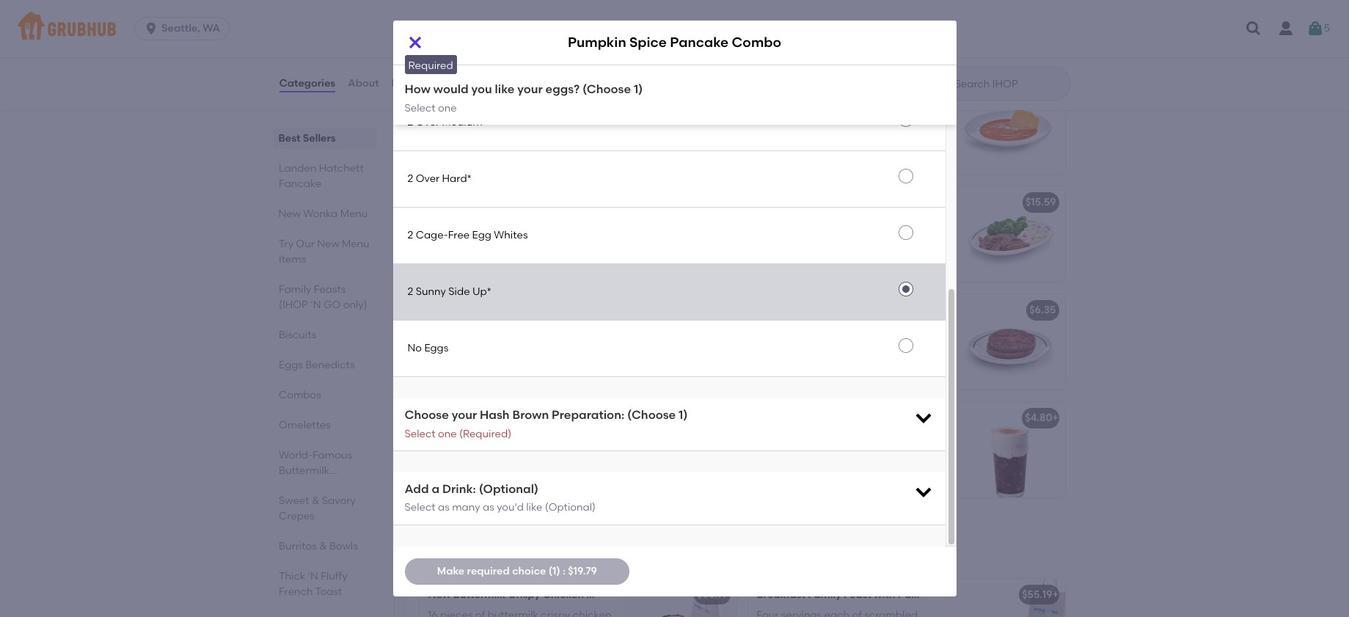 Task type: locate. For each thing, give the bounding box(es) containing it.
0 vertical spatial feasts
[[313, 283, 346, 296]]

famous
[[312, 449, 352, 462]]

buttermilk down belgian
[[499, 16, 550, 29]]

not
[[543, 549, 559, 559]]

world-
[[278, 449, 312, 462]]

combo inside button
[[552, 412, 590, 424]]

1 horizontal spatial beef
[[860, 217, 882, 229]]

0 horizontal spatial svg image
[[144, 21, 159, 36]]

of
[[451, 61, 461, 73], [487, 139, 497, 151], [475, 217, 485, 229], [506, 247, 516, 259], [428, 369, 438, 382]]

svg image
[[1245, 20, 1263, 37], [144, 21, 159, 36]]

0 vertical spatial creamy
[[428, 262, 466, 274]]

creamy inside 100% arabica iced cold brew sweetened with vanilla & topped with a pumpkin spice creamy cold foam.
[[865, 462, 903, 475]]

0 vertical spatial new buttermilk crispy chicken family feast image
[[626, 187, 736, 282]]

cold inside 100% arabica iced cold brew sweetened with vanilla & topped with a pumpkin spice creamy cold foam.
[[852, 433, 876, 445]]

pumpkin up strips
[[568, 34, 626, 51]]

2 new buttermilk crispy chicken family feast from the top
[[428, 588, 650, 601]]

topped down golden-
[[428, 16, 465, 29]]

feast for breakfast family feast with pancakes
[[622, 588, 650, 601]]

2 select from the top
[[405, 428, 436, 440]]

2 one from the top
[[438, 428, 457, 440]]

in inside tender slow-braised beef in a rich beef gravy.
[[885, 217, 893, 229]]

1 vertical spatial only)
[[626, 529, 664, 547]]

0 vertical spatial select
[[405, 102, 436, 114]]

creamy up cheese.
[[428, 262, 466, 274]]

1 horizontal spatial served
[[537, 46, 570, 58]]

2 vertical spatial buttermilk
[[453, 588, 505, 601]]

over up reviews
[[416, 59, 440, 72]]

1 vertical spatial french
[[278, 586, 313, 598]]

0 vertical spatial +
[[1053, 412, 1059, 424]]

select down the choose
[[405, 428, 436, 440]]

brew right foam
[[944, 412, 969, 424]]

strips up served
[[576, 109, 603, 122]]

2 inside 2 cage-free egg whites button
[[408, 229, 413, 241]]

& inside 2  impossible™ plant-based sausages, scrambled cage-free egg whites, seasonal fresh fruit & choice of 2 protein pancakes or multigrain toast.
[[561, 355, 569, 367]]

0 horizontal spatial spice
[[475, 412, 503, 424]]

1 vertical spatial in
[[463, 124, 472, 136]]

french inside the thick 'n fluffy french toast
[[278, 586, 313, 598]]

$6.35
[[1030, 304, 1056, 316]]

new buttermilk crispy chicken family feast for new
[[428, 196, 650, 209]]

2 vertical spatial buttermilk
[[488, 217, 539, 229]]

0 horizontal spatial side
[[428, 61, 448, 73]]

svg image
[[1307, 20, 1324, 37], [406, 34, 424, 51], [913, 407, 934, 428], [913, 481, 934, 502]]

cold up vanilla
[[852, 433, 876, 445]]

(ihop inside family feasts (ihop 'n go only) available for ihop 'n go only. not available for dine-in.
[[526, 529, 572, 547]]

0 horizontal spatial pumpkin
[[428, 412, 472, 424]]

nashville up dipping
[[475, 124, 519, 136]]

vanilla
[[837, 448, 869, 460]]

chicken inside five buttermilk crispy chicken strips tossed in nashville hot sauce. served with choice of dipping sauce.
[[535, 109, 574, 122]]

a down creamy
[[780, 124, 787, 136]]

go inside family feasts (ihop 'n go only) available for ihop 'n go only. not available for dine-in.
[[596, 529, 622, 547]]

with inside five buttermilk crispy chicken strips tossed in nashville hot sauce. served with choice of dipping sauce.
[[428, 139, 449, 151]]

pot
[[803, 196, 820, 209]]

topped up crisp.
[[891, 109, 928, 122]]

side up would
[[428, 61, 448, 73]]

svg image left seattle, at the top left of page
[[144, 21, 159, 36]]

menu down the new wonka menu
[[342, 238, 369, 250]]

fancake
[[278, 178, 321, 190]]

choice down egg
[[571, 355, 605, 367]]

&
[[527, 46, 535, 58], [612, 88, 620, 101], [573, 262, 581, 274], [561, 355, 569, 367], [872, 448, 880, 460], [311, 495, 319, 507], [319, 540, 327, 552]]

go
[[507, 549, 520, 559]]

1 vertical spatial 1)
[[679, 408, 688, 422]]

over left hard*
[[416, 172, 440, 185]]

of left "ranch"
[[451, 61, 461, 73]]

0 horizontal spatial strips
[[469, 31, 496, 43]]

go inside family feasts (ihop 'n go only)
[[323, 299, 340, 311]]

2 left cage-
[[408, 229, 413, 241]]

2 inside 2 over hard* button
[[408, 172, 413, 185]]

0 horizontal spatial for
[[458, 549, 469, 559]]

crispy down waffle
[[552, 16, 582, 29]]

2 left hard*
[[408, 172, 413, 185]]

0 horizontal spatial 1)
[[634, 82, 643, 96]]

sauce. right dipping
[[540, 139, 573, 151]]

1 vertical spatial beef
[[757, 232, 779, 244]]

1 vertical spatial sauce.
[[540, 139, 573, 151]]

crispy inside five buttermilk crispy chicken strips tossed in nashville hot sauce. served with choice of dipping sauce.
[[503, 109, 533, 122]]

eggs benedicts
[[278, 359, 354, 371]]

(optional)
[[479, 482, 539, 496], [545, 501, 596, 514]]

only.
[[522, 549, 541, 559]]

five
[[428, 109, 448, 122]]

2 vertical spatial in
[[885, 217, 893, 229]]

1 vertical spatial combo
[[552, 412, 590, 424]]

pancake inside button
[[506, 412, 550, 424]]

impossible™ up sausages,
[[436, 325, 496, 337]]

of left dipping
[[487, 139, 497, 151]]

1 + from the top
[[1053, 412, 1059, 424]]

0 horizontal spatial feasts
[[313, 283, 346, 296]]

new inside try our new menu items
[[317, 238, 339, 250]]

spice up fries
[[630, 34, 667, 51]]

menu right wonka
[[340, 208, 368, 220]]

new buttermilk crispy chicken family feast down (1)
[[428, 588, 650, 601]]

new buttermilk crispy chicken family feast up whites
[[428, 196, 650, 209]]

0 vertical spatial combo
[[732, 34, 781, 51]]

2 horizontal spatial pumpkin
[[782, 412, 826, 424]]

crispy down new nashville crispy chicken strips & fries
[[503, 109, 533, 122]]

go
[[323, 299, 340, 311], [596, 529, 622, 547]]

1 horizontal spatial feasts
[[471, 529, 522, 547]]

& inside 16 pieces of buttermilk crispy chicken breast strips, served with a side salad, a basket of french fries, and creamy sharp cheddar mac & cheese.  serves 4.
[[573, 262, 581, 274]]

cold
[[859, 412, 884, 424], [917, 412, 941, 424], [852, 433, 876, 445]]

pumpkin spice pancake combo up (required)
[[428, 412, 590, 424]]

(1)
[[549, 565, 560, 577]]

landen
[[278, 162, 316, 175]]

(ihop inside family feasts (ihop 'n go only)
[[278, 299, 308, 311]]

nashville inside golden-brown belgian waffle topped with 4 buttermilk crispy chicken strips tossed in spicy nashville hot sauce & served with a side of ranch dressing.
[[428, 46, 473, 58]]

topped inside golden-brown belgian waffle topped with 4 buttermilk crispy chicken strips tossed in spicy nashville hot sauce & served with a side of ranch dressing.
[[428, 16, 465, 29]]

sausages,
[[428, 340, 478, 352]]

family inside family feasts (ihop 'n go only)
[[278, 283, 311, 296]]

1 vertical spatial buttermilk
[[450, 109, 501, 122]]

2 left sunny
[[408, 285, 413, 298]]

select inside the add a drink: (optional) select as many as you'd like (optional)
[[405, 501, 436, 514]]

2 inside 2 over medium* 'button'
[[408, 116, 413, 128]]

1 vertical spatial crispy
[[503, 109, 533, 122]]

over for medium*
[[416, 116, 440, 128]]

buttermilk
[[499, 16, 550, 29], [450, 109, 501, 122], [488, 217, 539, 229]]

in inside golden-brown belgian waffle topped with 4 buttermilk crispy chicken strips tossed in spicy nashville hot sauce & served with a side of ranch dressing.
[[534, 31, 542, 43]]

2 for 2 over hard*
[[408, 172, 413, 185]]

0 vertical spatial crispy
[[502, 88, 534, 101]]

buttermilk inside five buttermilk crispy chicken strips tossed in nashville hot sauce. served with choice of dipping sauce.
[[450, 109, 501, 122]]

family right breakfast
[[808, 588, 841, 601]]

buttermilk down required
[[453, 588, 505, 601]]

add a drink: (optional) select as many as you'd like (optional)
[[405, 482, 596, 514]]

0 horizontal spatial hot
[[475, 46, 492, 58]]

seattle, wa button
[[134, 17, 236, 40]]

crispy up fries,
[[541, 217, 570, 229]]

beef down tender at the right
[[757, 232, 779, 244]]

crispy for chicken
[[502, 88, 534, 101]]

1) inside choose your hash brown preparation:  (choose 1) select one (required)
[[679, 408, 688, 422]]

brew
[[944, 412, 969, 424], [878, 433, 903, 445]]

1 horizontal spatial (ihop
[[526, 529, 572, 547]]

nashville down "ranch"
[[453, 88, 499, 101]]

2 vertical spatial nashville
[[475, 124, 519, 136]]

pancake
[[670, 34, 729, 51], [506, 412, 550, 424]]

& right fruit
[[561, 355, 569, 367]]

chicken left strips
[[537, 88, 578, 101]]

spicy
[[545, 31, 570, 43]]

& right sweet
[[311, 495, 319, 507]]

eggs up "whites,"
[[424, 342, 449, 354]]

5 button
[[1307, 15, 1330, 42]]

tossed inside golden-brown belgian waffle topped with 4 buttermilk crispy chicken strips tossed in spicy nashville hot sauce & served with a side of ranch dressing.
[[498, 31, 531, 43]]

easy*
[[442, 59, 470, 72]]

2 over medium* button
[[393, 95, 945, 151]]

+ for $4.80
[[1053, 412, 1059, 424]]

5
[[1324, 22, 1330, 34]]

0 vertical spatial pancake
[[670, 34, 729, 51]]

1 vertical spatial chicken
[[535, 109, 574, 122]]

2 sunny side up* button
[[393, 264, 945, 320]]

topped up cold
[[882, 448, 919, 460]]

only) inside family feasts (ihop 'n go only)
[[343, 299, 367, 311]]

1 one from the top
[[438, 102, 457, 114]]

2 for 2 sunny side up*
[[408, 285, 413, 298]]

0 vertical spatial impossible™
[[782, 304, 843, 316]]

chicken inside 16 pieces of buttermilk crispy chicken breast strips, served with a side salad, a basket of french fries, and creamy sharp cheddar mac & cheese.  serves 4.
[[573, 217, 612, 229]]

2
[[408, 59, 413, 72], [408, 116, 413, 128], [408, 172, 413, 185], [408, 229, 413, 241], [408, 285, 413, 298], [428, 325, 434, 337], [440, 369, 446, 382]]

impossible™ for sausage
[[782, 304, 843, 316]]

(choose inside how would you like your eggs? (choose 1) select one
[[583, 82, 631, 96]]

as left the you'd
[[483, 501, 494, 514]]

0 vertical spatial choice
[[451, 139, 485, 151]]

2 over easy* button
[[393, 38, 945, 94]]

only) inside family feasts (ihop 'n go only) available for ihop 'n go only. not available for dine-in.
[[626, 529, 664, 547]]

family down items
[[278, 283, 311, 296]]

1 horizontal spatial side
[[562, 232, 583, 244]]

0 horizontal spatial beef
[[757, 232, 779, 244]]

choice down medium*
[[451, 139, 485, 151]]

french up cheddar
[[518, 247, 553, 259]]

of up strips,
[[475, 217, 485, 229]]

2 up no eggs
[[428, 325, 434, 337]]

1 horizontal spatial 1)
[[679, 408, 688, 422]]

served up basket
[[494, 232, 527, 244]]

(ihop up biscuits
[[278, 299, 308, 311]]

(optional) up family feasts (ihop 'n go only) available for ihop 'n go only. not available for dine-in.
[[545, 501, 596, 514]]

hot up "ranch"
[[475, 46, 492, 58]]

1 horizontal spatial impossible™
[[782, 304, 843, 316]]

served down spicy
[[537, 46, 570, 58]]

buttermilk up strips,
[[488, 217, 539, 229]]

(optional) up the you'd
[[479, 482, 539, 496]]

0 vertical spatial in
[[534, 31, 542, 43]]

pumpkin spice pancake combo up fries
[[568, 34, 781, 51]]

seattle,
[[161, 22, 200, 34]]

1 horizontal spatial only)
[[626, 529, 664, 547]]

main navigation navigation
[[0, 0, 1349, 57]]

new impossible™ sausage patties from plants (2) image
[[955, 294, 1065, 390]]

crispy for buttermilk
[[508, 196, 540, 209]]

reviews
[[391, 77, 432, 89]]

hot up dipping
[[522, 124, 538, 136]]

2 new buttermilk crispy chicken family feast image from the top
[[626, 579, 736, 617]]

a up strips
[[596, 46, 603, 58]]

1 new buttermilk crispy chicken family feast from the top
[[428, 196, 650, 209]]

2 inside 2 sunny side up* button
[[408, 285, 413, 298]]

0 vertical spatial sauce.
[[541, 124, 574, 136]]

0 horizontal spatial brew
[[878, 433, 903, 445]]

2 vertical spatial topped
[[882, 448, 919, 460]]

seattle, wa
[[161, 22, 220, 34]]

nashville up easy*
[[428, 46, 473, 58]]

0 vertical spatial menu
[[340, 208, 368, 220]]

with inside 16 pieces of buttermilk crispy chicken breast strips, served with a side salad, a basket of french fries, and creamy sharp cheddar mac & cheese.  serves 4.
[[530, 232, 551, 244]]

protein
[[449, 369, 484, 382]]

hot
[[475, 46, 492, 58], [522, 124, 538, 136]]

feasts inside family feasts (ihop 'n go only) available for ihop 'n go only. not available for dine-in.
[[471, 529, 522, 547]]

cold right foam
[[917, 412, 941, 424]]

feast
[[622, 196, 650, 209], [622, 588, 650, 601], [844, 588, 872, 601]]

0 vertical spatial 1)
[[634, 82, 643, 96]]

new buttermilk crispy chicken family feast image for new
[[626, 187, 736, 282]]

a right add
[[432, 482, 440, 496]]

2 left five
[[408, 116, 413, 128]]

burritos
[[278, 540, 316, 552]]

1) right strips
[[634, 82, 643, 96]]

buttermilk down you
[[450, 109, 501, 122]]

& up dressing.
[[527, 46, 535, 58]]

0 horizontal spatial (optional)
[[479, 482, 539, 496]]

0 horizontal spatial only)
[[343, 299, 367, 311]]

over inside 'button'
[[416, 116, 440, 128]]

would
[[433, 82, 469, 96]]

one inside choose your hash brown preparation:  (choose 1) select one (required)
[[438, 428, 457, 440]]

combo
[[732, 34, 781, 51], [552, 412, 590, 424]]

1 horizontal spatial as
[[483, 501, 494, 514]]

chicken up and at the top left of the page
[[573, 217, 612, 229]]

1 vertical spatial strips
[[576, 109, 603, 122]]

0 horizontal spatial in
[[463, 124, 472, 136]]

side inside golden-brown belgian waffle topped with 4 buttermilk crispy chicken strips tossed in spicy nashville hot sauce & served with a side of ranch dressing.
[[428, 61, 448, 73]]

as
[[438, 501, 450, 514], [483, 501, 494, 514]]

french down thick
[[278, 586, 313, 598]]

chicken
[[537, 88, 578, 101], [543, 196, 584, 209], [543, 588, 584, 601]]

topped inside creamy tomato basil soup topped with a decadent four-cheese crisp.
[[891, 109, 928, 122]]

sunny
[[416, 285, 446, 298]]

only)
[[343, 299, 367, 311], [626, 529, 664, 547]]

creamy left cold
[[865, 462, 903, 475]]

1 vertical spatial brew
[[878, 433, 903, 445]]

gravy.
[[782, 232, 812, 244]]

2  impossible™ plant-based sausages, scrambled cage-free egg whites, seasonal fresh fruit & choice of 2 protein pancakes or multigrain toast.
[[428, 325, 608, 397]]

a inside golden-brown belgian waffle topped with 4 buttermilk crispy chicken strips tossed in spicy nashville hot sauce & served with a side of ranch dressing.
[[596, 46, 603, 58]]

crispy
[[502, 88, 534, 101], [508, 196, 540, 209], [508, 588, 540, 601]]

crispy down dressing.
[[502, 88, 534, 101]]

new 55+ pot roast image
[[955, 187, 1065, 282]]

sauce. left served
[[541, 124, 574, 136]]

new tomato basil soup image
[[955, 79, 1065, 174]]

1 horizontal spatial for
[[602, 549, 614, 559]]

0 vertical spatial go
[[323, 299, 340, 311]]

1 vertical spatial choice
[[571, 355, 605, 367]]

0 horizontal spatial served
[[494, 232, 527, 244]]

1 horizontal spatial like
[[526, 501, 543, 514]]

'n
[[310, 299, 321, 311], [576, 529, 593, 547], [496, 549, 505, 559], [307, 570, 318, 583]]

like inside how would you like your eggs? (choose 1) select one
[[495, 82, 515, 96]]

svg image left the '5' button
[[1245, 20, 1263, 37]]

2 horizontal spatial choice
[[571, 355, 605, 367]]

side up fries,
[[562, 232, 583, 244]]

tossed inside five buttermilk crispy chicken strips tossed in nashville hot sauce. served with choice of dipping sauce.
[[428, 124, 461, 136]]

pumpkin up arabica at the right bottom of the page
[[782, 412, 826, 424]]

0 vertical spatial only)
[[343, 299, 367, 311]]

one down the choose
[[438, 428, 457, 440]]

impossible™
[[782, 304, 843, 316], [436, 325, 496, 337]]

(choose
[[583, 82, 631, 96], [627, 408, 676, 422]]

0 horizontal spatial choice
[[451, 139, 485, 151]]

a inside the add a drink: (optional) select as many as you'd like (optional)
[[432, 482, 440, 496]]

go for family feasts (ihop 'n go only) available for ihop 'n go only. not available for dine-in.
[[596, 529, 622, 547]]

breast
[[428, 232, 460, 244]]

chicken
[[428, 31, 467, 43], [535, 109, 574, 122], [573, 217, 612, 229]]

1 vertical spatial impossible™
[[436, 325, 496, 337]]

like inside the add a drink: (optional) select as many as you'd like (optional)
[[526, 501, 543, 514]]

2 vertical spatial crispy
[[541, 217, 570, 229]]

3 select from the top
[[405, 501, 436, 514]]

feasts down try our new menu items
[[313, 283, 346, 296]]

feasts inside family feasts (ihop 'n go only)
[[313, 283, 346, 296]]

spice up iced
[[829, 412, 857, 424]]

1 select from the top
[[405, 102, 436, 114]]

pumpkin down toast.
[[428, 412, 472, 424]]

your up (required)
[[452, 408, 477, 422]]

a down sweetened
[[780, 462, 787, 475]]

2 over hard*
[[408, 172, 472, 185]]

2 up reviews
[[408, 59, 413, 72]]

of inside five buttermilk crispy chicken strips tossed in nashville hot sauce. served with choice of dipping sauce.
[[487, 139, 497, 151]]

four-
[[841, 124, 865, 136]]

1 horizontal spatial tossed
[[498, 31, 531, 43]]

feasts
[[313, 283, 346, 296], [471, 529, 522, 547]]

1 for from the left
[[458, 549, 469, 559]]

0 vertical spatial topped
[[428, 16, 465, 29]]

0 vertical spatial chicken
[[428, 31, 467, 43]]

new
[[428, 88, 451, 101], [428, 196, 451, 209], [757, 196, 780, 209], [278, 208, 301, 220], [317, 238, 339, 250], [757, 304, 780, 316], [757, 412, 780, 424], [428, 588, 451, 601]]

a
[[596, 46, 603, 58], [780, 124, 787, 136], [896, 217, 903, 229], [553, 232, 560, 244], [461, 247, 468, 259], [780, 462, 787, 475], [432, 482, 440, 496]]

whites,
[[428, 355, 463, 367]]

2 for from the left
[[602, 549, 614, 559]]

your
[[517, 82, 543, 96], [452, 408, 477, 422]]

your down dressing.
[[517, 82, 543, 96]]

1 vertical spatial pancake
[[506, 412, 550, 424]]

many
[[452, 501, 480, 514]]

2 + from the top
[[1053, 588, 1059, 601]]

preparation:
[[552, 408, 625, 422]]

salad,
[[428, 247, 458, 259]]

family up available at the bottom of the page
[[416, 529, 468, 547]]

crispy
[[552, 16, 582, 29], [503, 109, 533, 122], [541, 217, 570, 229]]

1 vertical spatial +
[[1053, 588, 1059, 601]]

2 cage-free egg whites
[[408, 229, 528, 241]]

0 vertical spatial buttermilk
[[453, 196, 505, 209]]

crispy inside golden-brown belgian waffle topped with 4 buttermilk crispy chicken strips tossed in spicy nashville hot sauce & served with a side of ranch dressing.
[[552, 16, 582, 29]]

family feasts (ihop 'n go only)
[[278, 283, 367, 311]]

svg image inside seattle, wa button
[[144, 21, 159, 36]]

2 horizontal spatial in
[[885, 217, 893, 229]]

2 over from the top
[[416, 116, 440, 128]]

new pumpkin spice cold foam cold brew
[[757, 412, 969, 424]]

buttermilk for new 55+ pot roast
[[453, 196, 505, 209]]

impossible™ left sausage
[[782, 304, 843, 316]]

1 vertical spatial your
[[452, 408, 477, 422]]

0 vertical spatial (ihop
[[278, 299, 308, 311]]

categories
[[279, 77, 335, 89]]

+
[[1053, 412, 1059, 424], [1053, 588, 1059, 601]]

creamy
[[757, 109, 797, 122]]

feasts for family feasts (ihop 'n go only) available for ihop 'n go only. not available for dine-in.
[[471, 529, 522, 547]]

cage-
[[416, 229, 448, 241]]

0 vertical spatial french
[[518, 247, 553, 259]]

impossible™ inside 2  impossible™ plant-based sausages, scrambled cage-free egg whites, seasonal fresh fruit & choice of 2 protein pancakes or multigrain toast.
[[436, 325, 496, 337]]

basil
[[839, 109, 862, 122]]

1 horizontal spatial in
[[534, 31, 542, 43]]

choice down only.
[[512, 565, 546, 577]]

landen hatchett fancake
[[278, 162, 363, 190]]

in left rich
[[885, 217, 893, 229]]

tossed up sauce on the top of the page
[[498, 31, 531, 43]]

0 vertical spatial beef
[[860, 217, 882, 229]]

+ for $55.19
[[1053, 588, 1059, 601]]

breakfast family feast with pancakes image
[[955, 579, 1065, 617]]

family inside family feasts (ihop 'n go only) available for ihop 'n go only. not available for dine-in.
[[416, 529, 468, 547]]

1 over from the top
[[416, 59, 440, 72]]

(choose right preparation:
[[627, 408, 676, 422]]

one
[[438, 102, 457, 114], [438, 428, 457, 440]]

0 horizontal spatial your
[[452, 408, 477, 422]]

eggs
[[424, 342, 449, 354], [278, 359, 303, 371]]

1 vertical spatial feasts
[[471, 529, 522, 547]]

1 vertical spatial pancakes
[[898, 588, 947, 601]]

new buttermilk crispy chicken family feast image
[[626, 187, 736, 282], [626, 579, 736, 617]]

1 horizontal spatial (optional)
[[545, 501, 596, 514]]

our
[[296, 238, 314, 250]]

toast.
[[428, 384, 456, 397]]

2 inside 2 over easy* button
[[408, 59, 413, 72]]

2  impossible™ plant-based sausages, scrambled cage-free egg whites, seasonal fresh fruit & choice of 2 protein pancakes or multigrain toast. button
[[419, 294, 736, 397]]

1 horizontal spatial choice
[[512, 565, 546, 577]]

tossed
[[498, 31, 531, 43], [428, 124, 461, 136]]

0 vertical spatial like
[[495, 82, 515, 96]]

0 horizontal spatial combo
[[552, 412, 590, 424]]

& inside world-famous buttermilk pancakes sweet & savory crepes
[[311, 495, 319, 507]]

for left ihop
[[458, 549, 469, 559]]

select down how
[[405, 102, 436, 114]]

chicken up fries,
[[543, 196, 584, 209]]

2 for 2 over easy*
[[408, 59, 413, 72]]

0 horizontal spatial creamy
[[428, 262, 466, 274]]

side inside 16 pieces of buttermilk crispy chicken breast strips, served with a side salad, a basket of french fries, and creamy sharp cheddar mac & cheese.  serves 4.
[[562, 232, 583, 244]]

1 horizontal spatial brew
[[944, 412, 969, 424]]

1 horizontal spatial hot
[[522, 124, 538, 136]]

2 for 2 cage-free egg whites
[[408, 229, 413, 241]]

tossed down five
[[428, 124, 461, 136]]

3 over from the top
[[416, 172, 440, 185]]

buttermilk inside world-famous buttermilk pancakes sweet & savory crepes
[[278, 464, 329, 477]]

$19.79
[[568, 565, 597, 577]]

2 vertical spatial chicken
[[573, 217, 612, 229]]

& right mac
[[573, 262, 581, 274]]

2 vertical spatial over
[[416, 172, 440, 185]]

chicken down the : at the left of page
[[543, 588, 584, 601]]

0 vertical spatial tossed
[[498, 31, 531, 43]]

(ihop up the not
[[526, 529, 572, 547]]

1) inside how would you like your eggs? (choose 1) select one
[[634, 82, 643, 96]]

crepes
[[278, 510, 314, 522]]

hash
[[480, 408, 510, 422]]

only) for family feasts (ihop 'n go only) available for ihop 'n go only. not available for dine-in.
[[626, 529, 664, 547]]

1 vertical spatial side
[[562, 232, 583, 244]]

1 new buttermilk crispy chicken family feast image from the top
[[626, 187, 736, 282]]



Task type: vqa. For each thing, say whether or not it's contained in the screenshot.
Guarantee on the left bottom of the page
no



Task type: describe. For each thing, give the bounding box(es) containing it.
& left the bowls
[[319, 540, 327, 552]]

strips inside five buttermilk crispy chicken strips tossed in nashville hot sauce. served with choice of dipping sauce.
[[576, 109, 603, 122]]

topped for cheese
[[891, 109, 928, 122]]

buttermilk inside golden-brown belgian waffle topped with 4 buttermilk crispy chicken strips tossed in spicy nashville hot sauce & served with a side of ranch dressing.
[[499, 16, 550, 29]]

pieces
[[440, 217, 473, 229]]

chicken for strips
[[537, 88, 578, 101]]

$15.59
[[1026, 196, 1056, 209]]

free
[[566, 340, 586, 352]]

pumpkin spice pancake combo inside button
[[428, 412, 590, 424]]

how
[[405, 82, 431, 96]]

16
[[428, 217, 438, 229]]

eggs?
[[546, 82, 580, 96]]

buttermilk inside 16 pieces of buttermilk crispy chicken breast strips, served with a side salad, a basket of french fries, and creamy sharp cheddar mac & cheese.  serves 4.
[[488, 217, 539, 229]]

choose your hash brown preparation:  (choose 1) select one (required)
[[405, 408, 688, 440]]

16 pieces of buttermilk crispy chicken breast strips, served with a side salad, a basket of french fries, and creamy sharp cheddar mac & cheese.  serves 4.
[[428, 217, 612, 289]]

free
[[448, 229, 470, 241]]

2 vertical spatial crispy
[[508, 588, 540, 601]]

strips inside golden-brown belgian waffle topped with 4 buttermilk crispy chicken strips tossed in spicy nashville hot sauce & served with a side of ranch dressing.
[[469, 31, 496, 43]]

wa
[[203, 22, 220, 34]]

cold for brew
[[852, 433, 876, 445]]

a inside tender slow-braised beef in a rich beef gravy.
[[896, 217, 903, 229]]

1 vertical spatial nashville
[[453, 88, 499, 101]]

new buttermilk crispy chicken family feast for breakfast
[[428, 588, 650, 601]]

2 as from the left
[[483, 501, 494, 514]]

best sellers
[[278, 132, 336, 145]]

from
[[930, 304, 953, 316]]

2 vertical spatial chicken
[[543, 588, 584, 601]]

Search IHOP search field
[[953, 77, 1066, 91]]

fruit
[[539, 355, 559, 367]]

pumpkin spice pancake combo button
[[419, 402, 736, 498]]

topped inside 100% arabica iced cold brew sweetened with vanilla & topped with a pumpkin spice creamy cold foam.
[[882, 448, 919, 460]]

menu inside try our new menu items
[[342, 238, 369, 250]]

(ihop for family feasts (ihop 'n go only)
[[278, 299, 308, 311]]

new pumpkin spice cold foam cold brew image
[[955, 402, 1065, 498]]

topped for chicken
[[428, 16, 465, 29]]

sharp
[[469, 262, 498, 274]]

4
[[491, 16, 496, 29]]

cheese.
[[428, 276, 466, 289]]

creamy tomato basil soup topped with a decadent four-cheese crisp.
[[757, 109, 929, 136]]

'n up 'available'
[[576, 529, 593, 547]]

select inside how would you like your eggs? (choose 1) select one
[[405, 102, 436, 114]]

2 cage-free egg whites button
[[393, 208, 945, 263]]

omelettes
[[278, 419, 330, 431]]

new nashville hot chicken melt image
[[955, 0, 1065, 66]]

0 horizontal spatial eggs
[[278, 359, 303, 371]]

dine-
[[616, 549, 638, 559]]

& inside golden-brown belgian waffle topped with 4 buttermilk crispy chicken strips tossed in spicy nashville hot sauce & served with a side of ranch dressing.
[[527, 46, 535, 58]]

2 for 2 over medium*
[[408, 116, 413, 128]]

about
[[348, 77, 379, 89]]

svg image inside the '5' button
[[1307, 20, 1324, 37]]

of down whites
[[506, 247, 516, 259]]

over for hard*
[[416, 172, 440, 185]]

$55.19 for new
[[697, 196, 727, 209]]

creamy inside 16 pieces of buttermilk crispy chicken breast strips, served with a side salad, a basket of french fries, and creamy sharp cheddar mac & cheese.  serves 4.
[[428, 262, 466, 274]]

biscuits
[[278, 329, 316, 341]]

pumpkin inside button
[[428, 412, 472, 424]]

dipping
[[500, 139, 538, 151]]

a inside creamy tomato basil soup topped with a decadent four-cheese crisp.
[[780, 124, 787, 136]]

$55.19 for breakfast
[[697, 588, 727, 601]]

benedicts
[[305, 359, 354, 371]]

2 over easy*
[[408, 59, 470, 72]]

served
[[576, 124, 610, 136]]

cheddar
[[501, 262, 545, 274]]

golden-
[[428, 1, 469, 14]]

family feasts (ihop 'n go only) available for ihop 'n go only. not available for dine-in.
[[416, 529, 664, 559]]

'n inside family feasts (ihop 'n go only)
[[310, 299, 321, 311]]

$4.80 +
[[1025, 412, 1059, 424]]

only) for family feasts (ihop 'n go only)
[[343, 299, 367, 311]]

about button
[[347, 57, 380, 110]]

plant-
[[498, 325, 529, 337]]

1 horizontal spatial svg image
[[1245, 20, 1263, 37]]

cold for foam
[[859, 412, 884, 424]]

your inside how would you like your eggs? (choose 1) select one
[[517, 82, 543, 96]]

pancakes
[[487, 369, 536, 382]]

pancakes inside world-famous buttermilk pancakes sweet & savory crepes
[[278, 480, 327, 492]]

hot inside golden-brown belgian waffle topped with 4 buttermilk crispy chicken strips tossed in spicy nashville hot sauce & served with a side of ranch dressing.
[[475, 46, 492, 58]]

hard*
[[442, 172, 472, 185]]

2 sunny side up*
[[408, 285, 492, 298]]

$55.19 +
[[1022, 588, 1059, 601]]

1 horizontal spatial pancake
[[670, 34, 729, 51]]

up*
[[472, 285, 492, 298]]

0 vertical spatial brew
[[944, 412, 969, 424]]

arabica
[[785, 433, 825, 445]]

feasts for family feasts (ihop 'n go only)
[[313, 283, 346, 296]]

new nashville hot chicken & waffles image
[[626, 0, 736, 66]]

available
[[561, 549, 600, 559]]

available
[[416, 549, 456, 559]]

1 horizontal spatial spice
[[630, 34, 667, 51]]

brew inside 100% arabica iced cold brew sweetened with vanilla & topped with a pumpkin spice creamy cold foam.
[[878, 433, 903, 445]]

(choose inside choose your hash brown preparation:  (choose 1) select one (required)
[[627, 408, 676, 422]]

family down $19.79
[[586, 588, 620, 601]]

one inside how would you like your eggs? (choose 1) select one
[[438, 102, 457, 114]]

drink:
[[442, 482, 476, 496]]

of inside golden-brown belgian waffle topped with 4 buttermilk crispy chicken strips tossed in spicy nashville hot sauce & served with a side of ranch dressing.
[[451, 61, 461, 73]]

or
[[538, 369, 548, 382]]

0 vertical spatial (optional)
[[479, 482, 539, 496]]

2 horizontal spatial spice
[[829, 412, 857, 424]]

cheese
[[865, 124, 900, 136]]

of inside 2  impossible™ plant-based sausages, scrambled cage-free egg whites, seasonal fresh fruit & choice of 2 protein pancakes or multigrain toast.
[[428, 369, 438, 382]]

spice inside button
[[475, 412, 503, 424]]

crispy inside 16 pieces of buttermilk crispy chicken breast strips, served with a side salad, a basket of french fries, and creamy sharp cheddar mac & cheese.  serves 4.
[[541, 217, 570, 229]]

you'd
[[497, 501, 524, 514]]

tomato
[[799, 109, 836, 122]]

go for family feasts (ihop 'n go only)
[[323, 299, 340, 311]]

dressing.
[[495, 61, 539, 73]]

you
[[471, 82, 492, 96]]

new impossible™ sausage patties from plants (2)
[[757, 304, 1003, 316]]

rich
[[905, 217, 924, 229]]

combos
[[278, 389, 321, 401]]

sweetened
[[757, 448, 811, 460]]

served inside 16 pieces of buttermilk crispy chicken breast strips, served with a side salad, a basket of french fries, and creamy sharp cheddar mac & cheese.  serves 4.
[[494, 232, 527, 244]]

basket
[[470, 247, 504, 259]]

fries
[[622, 88, 646, 101]]

impossible™ for plant-
[[436, 325, 496, 337]]

4.
[[504, 276, 512, 289]]

thick
[[278, 570, 305, 583]]

waffle
[[543, 1, 573, 14]]

new nashville crispy chicken strips & fries image
[[626, 79, 736, 174]]

savory
[[322, 495, 355, 507]]

2 for 2  impossible™ plant-based sausages, scrambled cage-free egg whites, seasonal fresh fruit & choice of 2 protein pancakes or multigrain toast.
[[428, 325, 434, 337]]

sauce
[[494, 46, 524, 58]]

:
[[563, 565, 566, 577]]

1 as from the left
[[438, 501, 450, 514]]

try
[[278, 238, 293, 250]]

'n inside the thick 'n fluffy french toast
[[307, 570, 318, 583]]

nashville inside five buttermilk crispy chicken strips tossed in nashville hot sauce. served with choice of dipping sauce.
[[475, 124, 519, 136]]

choice inside five buttermilk crispy chicken strips tossed in nashville hot sauce. served with choice of dipping sauce.
[[451, 139, 485, 151]]

(2)
[[990, 304, 1003, 316]]

fries,
[[555, 247, 578, 259]]

$8.39
[[1030, 88, 1056, 101]]

eggs inside button
[[424, 342, 449, 354]]

tender slow-braised beef in a rich beef gravy.
[[757, 217, 924, 244]]

choice inside 2  impossible™ plant-based sausages, scrambled cage-free egg whites, seasonal fresh fruit & choice of 2 protein pancakes or multigrain toast.
[[571, 355, 605, 367]]

a down 2 cage-free egg whites
[[461, 247, 468, 259]]

a up fries,
[[553, 232, 560, 244]]

brown
[[469, 1, 500, 14]]

medium*
[[442, 116, 487, 128]]

crisp.
[[903, 124, 929, 136]]

served inside golden-brown belgian waffle topped with 4 buttermilk crispy chicken strips tossed in spicy nashville hot sauce & served with a side of ranch dressing.
[[537, 46, 570, 58]]

egg
[[588, 340, 608, 352]]

in.
[[638, 549, 648, 559]]

2 vertical spatial choice
[[512, 565, 546, 577]]

fresh
[[512, 355, 536, 367]]

pumpkin spice pancake combo image
[[626, 402, 736, 498]]

over for easy*
[[416, 59, 440, 72]]

reviews button
[[391, 57, 433, 110]]

1 horizontal spatial pumpkin
[[568, 34, 626, 51]]

chicken inside golden-brown belgian waffle topped with 4 buttermilk crispy chicken strips tossed in spicy nashville hot sauce & served with a side of ranch dressing.
[[428, 31, 467, 43]]

select inside choose your hash brown preparation:  (choose 1) select one (required)
[[405, 428, 436, 440]]

new buttermilk crispy chicken family feast image for breakfast
[[626, 579, 736, 617]]

2 up toast.
[[440, 369, 446, 382]]

& left fries
[[612, 88, 620, 101]]

how would you like your eggs? (choose 1) select one
[[405, 82, 643, 114]]

sweet
[[278, 495, 309, 507]]

(required)
[[459, 428, 511, 440]]

french inside 16 pieces of buttermilk crispy chicken breast strips, served with a side salad, a basket of french fries, and creamy sharp cheddar mac & cheese.  serves 4.
[[518, 247, 553, 259]]

2 over hard* button
[[393, 151, 945, 207]]

chicken for crispy
[[543, 196, 584, 209]]

categories button
[[278, 57, 336, 110]]

a inside 100% arabica iced cold brew sweetened with vanilla & topped with a pumpkin spice creamy cold foam.
[[780, 462, 787, 475]]

1 vertical spatial (optional)
[[545, 501, 596, 514]]

new impossible™ plant-based sausage power combo image
[[626, 294, 736, 390]]

with inside creamy tomato basil soup topped with a decadent four-cheese crisp.
[[757, 124, 778, 136]]

golden-brown belgian waffle topped with 4 buttermilk crispy chicken strips tossed in spicy nashville hot sauce & served with a side of ranch dressing. button
[[419, 0, 736, 73]]

(ihop for family feasts (ihop 'n go only) available for ihop 'n go only. not available for dine-in.
[[526, 529, 572, 547]]

foam
[[886, 412, 915, 424]]

family up and at the top left of the page
[[586, 196, 620, 209]]

five buttermilk crispy chicken strips tossed in nashville hot sauce. served with choice of dipping sauce.
[[428, 109, 610, 151]]

'n left go
[[496, 549, 505, 559]]

new 55+ pot roast
[[757, 196, 852, 209]]

your inside choose your hash brown preparation:  (choose 1) select one (required)
[[452, 408, 477, 422]]

& inside 100% arabica iced cold brew sweetened with vanilla & topped with a pumpkin spice creamy cold foam.
[[872, 448, 880, 460]]

buttermilk for breakfast family feast with pancakes
[[453, 588, 505, 601]]

in inside five buttermilk crispy chicken strips tossed in nashville hot sauce. served with choice of dipping sauce.
[[463, 124, 472, 136]]

feast for new 55+ pot roast
[[622, 196, 650, 209]]

belgian
[[503, 1, 540, 14]]

hot inside five buttermilk crispy chicken strips tossed in nashville hot sauce. served with choice of dipping sauce.
[[522, 124, 538, 136]]

0 vertical spatial pumpkin spice pancake combo
[[568, 34, 781, 51]]

55+
[[782, 196, 801, 209]]



